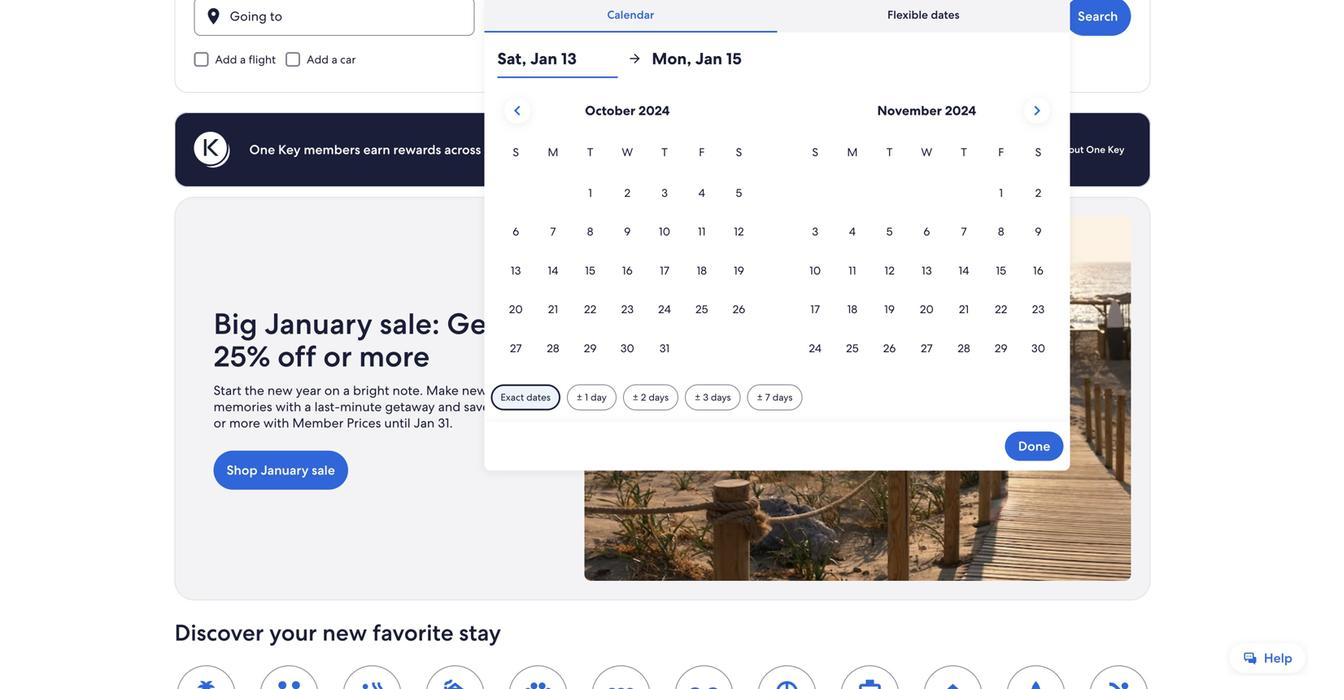 Task type: locate. For each thing, give the bounding box(es) containing it.
learn about one key link
[[1024, 137, 1132, 163]]

w down november 2024
[[922, 145, 933, 160]]

2 13 button from the left
[[909, 252, 946, 289]]

2 9 button from the left
[[1020, 213, 1058, 250]]

10 for the bottommost 10 button
[[810, 263, 821, 278]]

jan left 31.
[[414, 415, 435, 432]]

1 horizontal spatial or
[[323, 337, 352, 376]]

1 horizontal spatial 19
[[885, 302, 895, 317]]

1 23 from the left
[[622, 302, 634, 317]]

1 vertical spatial 26 button
[[872, 330, 909, 367]]

0 horizontal spatial 2
[[625, 185, 631, 200]]

1 ± from the left
[[577, 391, 583, 404]]

21 inside november 2024 element
[[960, 302, 970, 317]]

1 horizontal spatial 22 button
[[983, 291, 1020, 328]]

0 vertical spatial 11
[[698, 224, 706, 239]]

± right day
[[633, 391, 639, 404]]

23
[[622, 302, 634, 317], [1033, 302, 1045, 317]]

1 16 from the left
[[623, 263, 633, 278]]

25% up 'the'
[[214, 337, 271, 376]]

shop
[[227, 462, 258, 479]]

0 horizontal spatial 18
[[697, 263, 707, 278]]

2 horizontal spatial 3
[[813, 224, 819, 239]]

2 button
[[609, 174, 646, 211], [1020, 174, 1058, 211]]

± right '± 3 days'
[[757, 391, 763, 404]]

2 29 button from the left
[[983, 330, 1020, 367]]

1 20 button from the left
[[498, 291, 535, 328]]

30 inside november 2024 element
[[1032, 341, 1046, 356]]

days left ± 7 days
[[711, 391, 731, 404]]

18 inside november 2024 element
[[848, 302, 858, 317]]

11
[[698, 224, 706, 239], [849, 263, 857, 278]]

1 horizontal spatial 23 button
[[1020, 291, 1058, 328]]

16 inside november 2024 element
[[1034, 263, 1044, 278]]

one left members
[[249, 141, 275, 158]]

f for october 2024
[[699, 145, 705, 160]]

17 button inside october 2024 "element"
[[646, 252, 684, 289]]

start
[[214, 382, 242, 399]]

12 inside november 2024 element
[[885, 263, 895, 278]]

0 horizontal spatial dates
[[527, 391, 551, 404]]

31.
[[438, 415, 453, 432]]

t down november 2024
[[962, 145, 968, 160]]

5 button
[[721, 174, 758, 211], [872, 213, 909, 250]]

12
[[734, 224, 744, 239], [885, 263, 895, 278]]

± 2 days
[[633, 391, 669, 404]]

1 inside november 2024 element
[[1000, 185, 1004, 200]]

0 horizontal spatial 26 button
[[721, 291, 758, 328]]

january up year
[[265, 305, 373, 343]]

0 vertical spatial 5 button
[[721, 174, 758, 211]]

0 vertical spatial 25
[[696, 302, 709, 317]]

1 horizontal spatial 6
[[924, 224, 931, 239]]

2 2024 from the left
[[946, 102, 977, 119]]

2 inside november 2024 element
[[1036, 185, 1042, 200]]

f left learn
[[999, 145, 1005, 160]]

1 vertical spatial 24
[[809, 341, 822, 356]]

30 inside october 2024 "element"
[[621, 341, 635, 356]]

1 vertical spatial 18
[[848, 302, 858, 317]]

new right make
[[462, 382, 487, 399]]

15 inside october 2024 "element"
[[585, 263, 596, 278]]

more up note. at the bottom of page
[[359, 337, 430, 376]]

1 horizontal spatial 19 button
[[872, 291, 909, 328]]

1 22 button from the left
[[572, 291, 609, 328]]

±
[[577, 391, 583, 404], [633, 391, 639, 404], [695, 391, 701, 404], [757, 391, 763, 404]]

on
[[325, 382, 340, 399]]

29 button
[[572, 330, 609, 367], [983, 330, 1020, 367]]

6 inside october 2024 "element"
[[513, 224, 520, 239]]

t down november
[[887, 145, 893, 160]]

vrbo
[[639, 141, 668, 158]]

4 ± from the left
[[757, 391, 763, 404]]

or down start
[[214, 415, 226, 432]]

23 button
[[609, 291, 646, 328], [1020, 291, 1058, 328]]

8 button
[[572, 213, 609, 250], [983, 213, 1020, 250]]

4 t from the left
[[962, 145, 968, 160]]

t down october
[[588, 145, 594, 160]]

1 days from the left
[[649, 391, 669, 404]]

-
[[559, 14, 565, 31]]

2 button down learn
[[1020, 174, 1058, 211]]

0 horizontal spatial 25 button
[[684, 291, 721, 328]]

1 2024 from the left
[[639, 102, 670, 119]]

2 w from the left
[[922, 145, 933, 160]]

days for ± 3 days
[[711, 391, 731, 404]]

18 for rightmost 18 button
[[848, 302, 858, 317]]

0 horizontal spatial add
[[215, 52, 237, 67]]

1 21 from the left
[[548, 302, 558, 317]]

discover your new favorite stay
[[175, 618, 501, 648]]

1 vertical spatial 4
[[850, 224, 856, 239]]

0 horizontal spatial 9
[[624, 224, 631, 239]]

0 horizontal spatial and
[[438, 398, 461, 416]]

member
[[293, 415, 344, 432]]

25% right save
[[493, 398, 518, 416]]

16
[[623, 263, 633, 278], [1034, 263, 1044, 278]]

2 f from the left
[[999, 145, 1005, 160]]

30 for second 30 button from left
[[1032, 341, 1046, 356]]

1 28 button from the left
[[535, 330, 572, 367]]

f inside november 2024 element
[[999, 145, 1005, 160]]

november 2024 element
[[797, 143, 1058, 368]]

29
[[584, 341, 597, 356], [995, 341, 1008, 356]]

1 horizontal spatial 8
[[999, 224, 1005, 239]]

1 6 from the left
[[513, 224, 520, 239]]

1 horizontal spatial 23
[[1033, 302, 1045, 317]]

0 horizontal spatial 6
[[513, 224, 520, 239]]

0 vertical spatial 25%
[[214, 337, 271, 376]]

28 inside october 2024 "element"
[[547, 341, 560, 356]]

2 7 button from the left
[[946, 213, 983, 250]]

1 vertical spatial 25%
[[493, 398, 518, 416]]

1 vertical spatial 26
[[884, 341, 897, 356]]

2 8 button from the left
[[983, 213, 1020, 250]]

2 inside october 2024 "element"
[[625, 185, 631, 200]]

2 button for october 2024
[[609, 174, 646, 211]]

1 vertical spatial and
[[438, 398, 461, 416]]

1 f from the left
[[699, 145, 705, 160]]

1 vertical spatial 5
[[887, 224, 893, 239]]

1 horizontal spatial 3 button
[[797, 213, 834, 250]]

16 button
[[609, 252, 646, 289], [1020, 252, 1058, 289]]

flexible dates link
[[778, 0, 1071, 33]]

16 inside october 2024 "element"
[[623, 263, 633, 278]]

1 s from the left
[[513, 145, 519, 160]]

0 horizontal spatial more
[[229, 415, 260, 432]]

add for add a flight
[[215, 52, 237, 67]]

add
[[215, 52, 237, 67], [307, 52, 329, 67]]

4 inside "element"
[[699, 185, 706, 200]]

days for ± 7 days
[[773, 391, 793, 404]]

28 inside november 2024 element
[[958, 341, 971, 356]]

1 horizontal spatial 14 button
[[946, 252, 983, 289]]

10 inside november 2024 element
[[810, 263, 821, 278]]

1 14 from the left
[[548, 263, 559, 278]]

20 button
[[498, 291, 535, 328], [909, 291, 946, 328]]

1 horizontal spatial 27
[[921, 341, 933, 356]]

20 inside october 2024 "element"
[[509, 302, 523, 317]]

1 button for october 2024
[[572, 174, 609, 211]]

key
[[278, 141, 301, 158], [1109, 143, 1125, 156]]

0 vertical spatial 4 button
[[684, 174, 721, 211]]

0 horizontal spatial 3 button
[[646, 174, 684, 211]]

november
[[878, 102, 943, 119]]

1 horizontal spatial 22
[[996, 302, 1008, 317]]

new right 'the'
[[268, 382, 293, 399]]

sat,
[[498, 48, 527, 69]]

f right vrbo
[[699, 145, 705, 160]]

days right '± 3 days'
[[773, 391, 793, 404]]

0 horizontal spatial 30
[[621, 341, 635, 356]]

4 button
[[684, 174, 721, 211], [834, 213, 872, 250]]

1 horizontal spatial 16 button
[[1020, 252, 1058, 289]]

key left members
[[278, 141, 301, 158]]

bright
[[353, 382, 390, 399]]

0 vertical spatial dates
[[931, 7, 960, 22]]

0 vertical spatial 17
[[660, 263, 670, 278]]

17 button inside november 2024 element
[[797, 291, 834, 328]]

2 30 button from the left
[[1020, 330, 1058, 367]]

0 horizontal spatial 16
[[623, 263, 633, 278]]

0 horizontal spatial 5
[[736, 185, 743, 200]]

getaway
[[385, 398, 435, 416]]

m inside october 2024 "element"
[[548, 145, 559, 160]]

w inside october 2024 "element"
[[622, 145, 633, 160]]

members
[[304, 141, 360, 158]]

1 vertical spatial dates
[[527, 391, 551, 404]]

± left day
[[577, 391, 583, 404]]

1 vertical spatial 19
[[885, 302, 895, 317]]

2 16 from the left
[[1034, 263, 1044, 278]]

16 for 1st 16 button from the left
[[623, 263, 633, 278]]

3 button
[[646, 174, 684, 211], [797, 213, 834, 250]]

25 button
[[684, 291, 721, 328], [834, 330, 872, 367]]

january left sale
[[261, 462, 309, 479]]

1 horizontal spatial 1 button
[[983, 174, 1020, 211]]

f inside october 2024 "element"
[[699, 145, 705, 160]]

2 2 button from the left
[[1020, 174, 1058, 211]]

1 horizontal spatial 28
[[958, 341, 971, 356]]

0 horizontal spatial 10
[[659, 224, 671, 239]]

2 16 button from the left
[[1020, 252, 1058, 289]]

new right your
[[323, 618, 367, 648]]

add left flight
[[215, 52, 237, 67]]

1 vertical spatial 18 button
[[834, 291, 872, 328]]

expedia,
[[484, 141, 536, 158]]

0 vertical spatial 17 button
[[646, 252, 684, 289]]

1 horizontal spatial 2
[[641, 391, 647, 404]]

2024
[[639, 102, 670, 119], [946, 102, 977, 119]]

5 inside october 2024 "element"
[[736, 185, 743, 200]]

2 22 from the left
[[996, 302, 1008, 317]]

1 9 from the left
[[624, 224, 631, 239]]

24
[[659, 302, 671, 317], [809, 341, 822, 356]]

1 30 from the left
[[621, 341, 635, 356]]

shop january sale
[[227, 462, 335, 479]]

1 8 from the left
[[587, 224, 594, 239]]

0 horizontal spatial or
[[214, 415, 226, 432]]

7 inside november 2024 element
[[962, 224, 967, 239]]

1 vertical spatial 25
[[847, 341, 859, 356]]

21 inside october 2024 "element"
[[548, 302, 558, 317]]

and left save
[[438, 398, 461, 416]]

30 button
[[609, 330, 646, 367], [1020, 330, 1058, 367]]

f for november 2024
[[999, 145, 1005, 160]]

1 m from the left
[[548, 145, 559, 160]]

1 horizontal spatial 2 button
[[1020, 174, 1058, 211]]

dates for flexible dates
[[931, 7, 960, 22]]

2024 right november
[[946, 102, 977, 119]]

1 28 from the left
[[547, 341, 560, 356]]

1 w from the left
[[622, 145, 633, 160]]

2 8 from the left
[[999, 224, 1005, 239]]

9 button inside november 2024 element
[[1020, 213, 1058, 250]]

0 horizontal spatial 30 button
[[609, 330, 646, 367]]

0 horizontal spatial 4
[[699, 185, 706, 200]]

2024 for october 2024
[[639, 102, 670, 119]]

0 horizontal spatial 17 button
[[646, 252, 684, 289]]

18 inside october 2024 "element"
[[697, 263, 707, 278]]

23 inside october 2024 "element"
[[622, 302, 634, 317]]

1 horizontal spatial 7 button
[[946, 213, 983, 250]]

2 days from the left
[[711, 391, 731, 404]]

30 for second 30 button from right
[[621, 341, 635, 356]]

1 horizontal spatial 2024
[[946, 102, 977, 119]]

16 for first 16 button from the right
[[1034, 263, 1044, 278]]

shop january sale link
[[214, 451, 348, 490]]

1 1 button from the left
[[572, 174, 609, 211]]

± 3 days
[[695, 391, 731, 404]]

2 1 button from the left
[[983, 174, 1020, 211]]

w inside november 2024 element
[[922, 145, 933, 160]]

or
[[323, 337, 352, 376], [214, 415, 226, 432]]

8 inside october 2024 "element"
[[587, 224, 594, 239]]

next month image
[[1028, 101, 1047, 120]]

11 button
[[684, 213, 721, 250], [834, 252, 872, 289]]

3 days from the left
[[773, 391, 793, 404]]

6 inside november 2024 element
[[924, 224, 931, 239]]

1 horizontal spatial 17
[[811, 302, 821, 317]]

10 button
[[646, 213, 684, 250], [797, 252, 834, 289]]

mon,
[[652, 48, 692, 69]]

1 22 from the left
[[584, 302, 597, 317]]

23 inside november 2024 element
[[1033, 302, 1045, 317]]

25%
[[214, 337, 271, 376], [493, 398, 518, 416]]

1 horizontal spatial 11 button
[[834, 252, 872, 289]]

0 horizontal spatial 20
[[509, 302, 523, 317]]

2 21 button from the left
[[946, 291, 983, 328]]

w
[[622, 145, 633, 160], [922, 145, 933, 160]]

w left vrbo
[[622, 145, 633, 160]]

2 21 from the left
[[960, 302, 970, 317]]

5 inside november 2024 element
[[887, 224, 893, 239]]

1 21 button from the left
[[535, 291, 572, 328]]

0 horizontal spatial 21
[[548, 302, 558, 317]]

2 add from the left
[[307, 52, 329, 67]]

1 horizontal spatial 12
[[885, 263, 895, 278]]

with down 'the'
[[264, 415, 289, 432]]

1 horizontal spatial 25 button
[[834, 330, 872, 367]]

calendar
[[608, 7, 655, 22]]

application
[[498, 91, 1058, 368]]

17 button
[[646, 252, 684, 289], [797, 291, 834, 328]]

2 27 button from the left
[[909, 330, 946, 367]]

1 14 button from the left
[[535, 252, 572, 289]]

2 22 button from the left
[[983, 291, 1020, 328]]

january inside big january sale: get 25% off or more start the new year on a bright note. make new memories with a last-minute getaway and save 25% or more with member prices until jan 31.
[[265, 305, 373, 343]]

1 button inside october 2024 "element"
[[572, 174, 609, 211]]

± right "± 2 days"
[[695, 391, 701, 404]]

20
[[509, 302, 523, 317], [920, 302, 934, 317]]

2 ± from the left
[[633, 391, 639, 404]]

10 inside october 2024 "element"
[[659, 224, 671, 239]]

learn
[[1031, 143, 1056, 156]]

1 inside october 2024 "element"
[[589, 185, 593, 200]]

1 t from the left
[[588, 145, 594, 160]]

more
[[359, 337, 430, 376], [229, 415, 260, 432]]

27 inside november 2024 element
[[921, 341, 933, 356]]

1 8 button from the left
[[572, 213, 609, 250]]

0 horizontal spatial 7 button
[[535, 213, 572, 250]]

27 inside october 2024 "element"
[[510, 341, 522, 356]]

1 horizontal spatial 8 button
[[983, 213, 1020, 250]]

23 for 1st "23" button from right
[[1033, 302, 1045, 317]]

dates right flexible
[[931, 7, 960, 22]]

1 add from the left
[[215, 52, 237, 67]]

2 for november 2024
[[1036, 185, 1042, 200]]

1 16 button from the left
[[609, 252, 646, 289]]

2024 up vrbo
[[639, 102, 670, 119]]

one right about
[[1087, 143, 1106, 156]]

more down 'the'
[[229, 415, 260, 432]]

3 ± from the left
[[695, 391, 701, 404]]

0 horizontal spatial 12 button
[[721, 213, 758, 250]]

27 for second "27" button from the right
[[510, 341, 522, 356]]

29 inside november 2024 element
[[995, 341, 1008, 356]]

2 30 from the left
[[1032, 341, 1046, 356]]

key right about
[[1109, 143, 1125, 156]]

2 6 from the left
[[924, 224, 931, 239]]

0 horizontal spatial 24 button
[[646, 291, 684, 328]]

0 horizontal spatial 27
[[510, 341, 522, 356]]

28
[[547, 341, 560, 356], [958, 341, 971, 356]]

0 vertical spatial 3
[[662, 185, 668, 200]]

dates right exact
[[527, 391, 551, 404]]

tab list
[[485, 0, 1071, 33]]

0 horizontal spatial 15 button
[[572, 252, 609, 289]]

2 28 from the left
[[958, 341, 971, 356]]

0 vertical spatial 19
[[734, 263, 745, 278]]

23 for first "23" button from left
[[622, 302, 634, 317]]

3
[[662, 185, 668, 200], [813, 224, 819, 239], [703, 391, 709, 404]]

1
[[589, 185, 593, 200], [1000, 185, 1004, 200], [585, 391, 589, 404]]

jan
[[520, 14, 541, 31], [568, 14, 589, 31], [531, 48, 558, 69], [696, 48, 723, 69], [414, 415, 435, 432]]

add left car
[[307, 52, 329, 67]]

19 inside october 2024 "element"
[[734, 263, 745, 278]]

0 horizontal spatial 29
[[584, 341, 597, 356]]

minute
[[340, 398, 382, 416]]

t down october 2024 at top
[[662, 145, 668, 160]]

m
[[548, 145, 559, 160], [848, 145, 858, 160]]

2 20 from the left
[[920, 302, 934, 317]]

1 vertical spatial 5 button
[[872, 213, 909, 250]]

1 horizontal spatial 18
[[848, 302, 858, 317]]

days
[[649, 391, 669, 404], [711, 391, 731, 404], [773, 391, 793, 404]]

search
[[1079, 8, 1119, 25]]

1 27 from the left
[[510, 341, 522, 356]]

1 horizontal spatial 16
[[1034, 263, 1044, 278]]

2 23 from the left
[[1033, 302, 1045, 317]]

1 horizontal spatial 4
[[850, 224, 856, 239]]

12 button
[[721, 213, 758, 250], [872, 252, 909, 289]]

sat, jan 13 button
[[498, 39, 618, 78]]

2 29 from the left
[[995, 341, 1008, 356]]

19 inside november 2024 element
[[885, 302, 895, 317]]

1 9 button from the left
[[609, 213, 646, 250]]

a left flight
[[240, 52, 246, 67]]

1 button inside november 2024 element
[[983, 174, 1020, 211]]

dates inside tab list
[[931, 7, 960, 22]]

22 inside october 2024 "element"
[[584, 302, 597, 317]]

13 inside october 2024 "element"
[[511, 263, 521, 278]]

1 vertical spatial 3
[[813, 224, 819, 239]]

0 horizontal spatial 26
[[733, 302, 746, 317]]

1 horizontal spatial 13 button
[[909, 252, 946, 289]]

19 for 19 button to the top
[[734, 263, 745, 278]]

1 horizontal spatial 10 button
[[797, 252, 834, 289]]

memories
[[214, 398, 272, 416]]

days down 31
[[649, 391, 669, 404]]

17
[[660, 263, 670, 278], [811, 302, 821, 317]]

flight
[[249, 52, 276, 67]]

1 for october 2024
[[589, 185, 593, 200]]

m for october 2024
[[548, 145, 559, 160]]

1 20 from the left
[[509, 302, 523, 317]]

1 vertical spatial 10 button
[[797, 252, 834, 289]]

directional image
[[628, 51, 642, 66]]

and left vrbo
[[613, 141, 636, 158]]

1 horizontal spatial 30 button
[[1020, 330, 1058, 367]]

jan inside big january sale: get 25% off or more start the new year on a bright note. make new memories with a last-minute getaway and save 25% or more with member prices until jan 31.
[[414, 415, 435, 432]]

15
[[592, 14, 604, 31], [727, 48, 742, 69], [585, 263, 596, 278], [997, 263, 1007, 278]]

or up the "on"
[[323, 337, 352, 376]]

1 13 button from the left
[[498, 252, 535, 289]]

2 27 from the left
[[921, 341, 933, 356]]

3 inside october 2024 "element"
[[662, 185, 668, 200]]

1 for november 2024
[[1000, 185, 1004, 200]]

1 horizontal spatial 20
[[920, 302, 934, 317]]

1 2 button from the left
[[609, 174, 646, 211]]

1 horizontal spatial 7
[[766, 391, 771, 404]]

0 horizontal spatial 9 button
[[609, 213, 646, 250]]

± for ± 2 days
[[633, 391, 639, 404]]

2 9 from the left
[[1036, 224, 1042, 239]]

21
[[548, 302, 558, 317], [960, 302, 970, 317]]

13 inside button
[[561, 48, 577, 69]]

2 14 from the left
[[959, 263, 970, 278]]

2 t from the left
[[662, 145, 668, 160]]

22
[[584, 302, 597, 317], [996, 302, 1008, 317]]

2 14 button from the left
[[946, 252, 983, 289]]

26
[[733, 302, 746, 317], [884, 341, 897, 356]]

0 horizontal spatial 14
[[548, 263, 559, 278]]

2 button down vrbo
[[609, 174, 646, 211]]

2 m from the left
[[848, 145, 858, 160]]

13
[[545, 14, 556, 31], [561, 48, 577, 69], [511, 263, 521, 278], [922, 263, 932, 278]]

26 inside november 2024 element
[[884, 341, 897, 356]]

t
[[588, 145, 594, 160], [662, 145, 668, 160], [887, 145, 893, 160], [962, 145, 968, 160]]

1 29 button from the left
[[572, 330, 609, 367]]

1 29 from the left
[[584, 341, 597, 356]]

2 button for november 2024
[[1020, 174, 1058, 211]]

1 button
[[572, 174, 609, 211], [983, 174, 1020, 211]]

14
[[548, 263, 559, 278], [959, 263, 970, 278]]

0 horizontal spatial 1 button
[[572, 174, 609, 211]]



Task type: describe. For each thing, give the bounding box(es) containing it.
25 inside november 2024 element
[[847, 341, 859, 356]]

13 button inside october 2024 "element"
[[498, 252, 535, 289]]

1 horizontal spatial 24 button
[[797, 330, 834, 367]]

1 vertical spatial 11 button
[[834, 252, 872, 289]]

± 7 days
[[757, 391, 793, 404]]

mon, jan 15
[[652, 48, 742, 69]]

18 for the top 18 button
[[697, 263, 707, 278]]

your
[[269, 618, 317, 648]]

application containing october 2024
[[498, 91, 1058, 368]]

9 inside october 2024 "element"
[[624, 224, 631, 239]]

jan right mon, on the top of page
[[696, 48, 723, 69]]

1 7 button from the left
[[535, 213, 572, 250]]

26 inside october 2024 "element"
[[733, 302, 746, 317]]

2 s from the left
[[736, 145, 743, 160]]

flexible
[[888, 7, 929, 22]]

1 horizontal spatial new
[[323, 618, 367, 648]]

october 2024 element
[[498, 143, 758, 368]]

save
[[464, 398, 490, 416]]

hotels.com,
[[539, 141, 610, 158]]

w for november
[[922, 145, 933, 160]]

search button
[[1065, 0, 1132, 36]]

11 inside november 2024 element
[[849, 263, 857, 278]]

0 vertical spatial 18 button
[[684, 252, 721, 289]]

31
[[660, 341, 670, 356]]

the
[[245, 382, 264, 399]]

a left car
[[332, 52, 338, 67]]

a right the "on"
[[343, 382, 350, 399]]

3 inside november 2024 element
[[813, 224, 819, 239]]

off
[[278, 337, 316, 376]]

big
[[214, 305, 258, 343]]

10 for top 10 button
[[659, 224, 671, 239]]

days for ± 2 days
[[649, 391, 669, 404]]

calendar link
[[485, 0, 778, 33]]

1 horizontal spatial 18 button
[[834, 291, 872, 328]]

1 30 button from the left
[[609, 330, 646, 367]]

25 inside october 2024 "element"
[[696, 302, 709, 317]]

0 horizontal spatial 5 button
[[721, 174, 758, 211]]

0 horizontal spatial 4 button
[[684, 174, 721, 211]]

2 for october 2024
[[625, 185, 631, 200]]

3 s from the left
[[813, 145, 819, 160]]

0 horizontal spatial one
[[249, 141, 275, 158]]

1 15 button from the left
[[572, 252, 609, 289]]

0 vertical spatial 24 button
[[646, 291, 684, 328]]

11 inside october 2024 "element"
[[698, 224, 706, 239]]

± for ± 1 day
[[577, 391, 583, 404]]

1 horizontal spatial one
[[1087, 143, 1106, 156]]

0 vertical spatial 19 button
[[721, 252, 758, 289]]

12 inside october 2024 "element"
[[734, 224, 744, 239]]

13 inside button
[[545, 14, 556, 31]]

done button
[[1006, 432, 1064, 461]]

prices
[[347, 415, 381, 432]]

october 2024
[[585, 102, 670, 119]]

0 vertical spatial 12 button
[[721, 213, 758, 250]]

6 for second the 6 button from the right
[[513, 224, 520, 239]]

1 6 button from the left
[[498, 213, 535, 250]]

4 s from the left
[[1036, 145, 1042, 160]]

0 horizontal spatial new
[[268, 382, 293, 399]]

28 for first "28" button
[[547, 341, 560, 356]]

31 button
[[646, 330, 684, 367]]

jan right the sat,
[[531, 48, 558, 69]]

17 inside november 2024 element
[[811, 302, 821, 317]]

sat, jan 13
[[498, 48, 577, 69]]

± for ± 3 days
[[695, 391, 701, 404]]

6 for second the 6 button
[[924, 224, 931, 239]]

rewards
[[394, 141, 441, 158]]

1 vertical spatial 3 button
[[797, 213, 834, 250]]

favorite
[[373, 618, 454, 648]]

24 inside "element"
[[659, 302, 671, 317]]

sale:
[[380, 305, 440, 343]]

exact dates
[[501, 391, 551, 404]]

2 horizontal spatial new
[[462, 382, 487, 399]]

one key members earn rewards across expedia, hotels.com, and vrbo
[[249, 141, 668, 158]]

4 for the bottommost 4 button
[[850, 224, 856, 239]]

19 for 19 button to the bottom
[[885, 302, 895, 317]]

1 horizontal spatial 5 button
[[872, 213, 909, 250]]

1 horizontal spatial 25%
[[493, 398, 518, 416]]

1 button for november 2024
[[983, 174, 1020, 211]]

13 inside november 2024 element
[[922, 263, 932, 278]]

done
[[1019, 438, 1051, 455]]

4 for the leftmost 4 button
[[699, 185, 706, 200]]

15 inside button
[[592, 14, 604, 31]]

29 inside october 2024 "element"
[[584, 341, 597, 356]]

1 horizontal spatial 3
[[703, 391, 709, 404]]

and inside big january sale: get 25% off or more start the new year on a bright note. make new memories with a last-minute getaway and save 25% or more with member prices until jan 31.
[[438, 398, 461, 416]]

0 horizontal spatial key
[[278, 141, 301, 158]]

last-
[[315, 398, 340, 416]]

jan right "-"
[[568, 14, 589, 31]]

october
[[585, 102, 636, 119]]

jan 13 - jan 15 button
[[485, 0, 765, 36]]

learn about one key
[[1031, 143, 1125, 156]]

jan 13 - jan 15
[[520, 14, 604, 31]]

add for add a car
[[307, 52, 329, 67]]

0 vertical spatial 3 button
[[646, 174, 684, 211]]

1 23 button from the left
[[609, 291, 646, 328]]

20 inside november 2024 element
[[920, 302, 934, 317]]

27 for first "27" button from the right
[[921, 341, 933, 356]]

22 button inside november 2024 element
[[983, 291, 1020, 328]]

± 1 day
[[577, 391, 607, 404]]

m for november 2024
[[848, 145, 858, 160]]

1 vertical spatial 4 button
[[834, 213, 872, 250]]

0 vertical spatial 10 button
[[646, 213, 684, 250]]

discover
[[175, 618, 264, 648]]

sale
[[312, 462, 335, 479]]

make
[[426, 382, 459, 399]]

2 23 button from the left
[[1020, 291, 1058, 328]]

1 vertical spatial 19 button
[[872, 291, 909, 328]]

2 6 button from the left
[[909, 213, 946, 250]]

28 for 1st "28" button from right
[[958, 341, 971, 356]]

car
[[340, 52, 356, 67]]

17 inside october 2024 "element"
[[660, 263, 670, 278]]

across
[[445, 141, 481, 158]]

year
[[296, 382, 321, 399]]

1 horizontal spatial 24
[[809, 341, 822, 356]]

0 vertical spatial more
[[359, 337, 430, 376]]

22 inside november 2024 element
[[996, 302, 1008, 317]]

8 inside november 2024 element
[[999, 224, 1005, 239]]

w for october
[[622, 145, 633, 160]]

2 28 button from the left
[[946, 330, 983, 367]]

note.
[[393, 382, 423, 399]]

0 horizontal spatial 11 button
[[684, 213, 721, 250]]

15 inside november 2024 element
[[997, 263, 1007, 278]]

3 t from the left
[[887, 145, 893, 160]]

1 vertical spatial more
[[229, 415, 260, 432]]

with right 'the'
[[276, 398, 301, 416]]

2 15 button from the left
[[983, 252, 1020, 289]]

1 vertical spatial 25 button
[[834, 330, 872, 367]]

flexible dates
[[888, 7, 960, 22]]

add a car
[[307, 52, 356, 67]]

stay
[[459, 618, 501, 648]]

jan left "-"
[[520, 14, 541, 31]]

big january sale: get 25% off or more start the new year on a bright note. make new memories with a last-minute getaway and save 25% or more with member prices until jan 31.
[[214, 305, 518, 432]]

january for big
[[265, 305, 373, 343]]

earn
[[364, 141, 390, 158]]

tab list containing calendar
[[485, 0, 1071, 33]]

1 horizontal spatial key
[[1109, 143, 1125, 156]]

1 horizontal spatial 12 button
[[872, 252, 909, 289]]

14 inside november 2024 element
[[959, 263, 970, 278]]

9 inside november 2024 element
[[1036, 224, 1042, 239]]

day
[[591, 391, 607, 404]]

until
[[384, 415, 411, 432]]

1 horizontal spatial and
[[613, 141, 636, 158]]

january for shop
[[261, 462, 309, 479]]

± for ± 7 days
[[757, 391, 763, 404]]

22 button inside october 2024 "element"
[[572, 291, 609, 328]]

about
[[1058, 143, 1085, 156]]

0 horizontal spatial 25%
[[214, 337, 271, 376]]

a left last-
[[305, 398, 311, 416]]

get
[[447, 305, 497, 343]]

dates for exact dates
[[527, 391, 551, 404]]

mon, jan 15 button
[[652, 39, 773, 78]]

add a flight
[[215, 52, 276, 67]]

14 inside october 2024 "element"
[[548, 263, 559, 278]]

13 button inside november 2024 element
[[909, 252, 946, 289]]

previous month image
[[508, 101, 527, 120]]

november 2024
[[878, 102, 977, 119]]

1 27 button from the left
[[498, 330, 535, 367]]

2024 for november 2024
[[946, 102, 977, 119]]

2 20 button from the left
[[909, 291, 946, 328]]

exact
[[501, 391, 524, 404]]

7 inside october 2024 "element"
[[551, 224, 556, 239]]



Task type: vqa. For each thing, say whether or not it's contained in the screenshot.
'16' inside November 2024 element
yes



